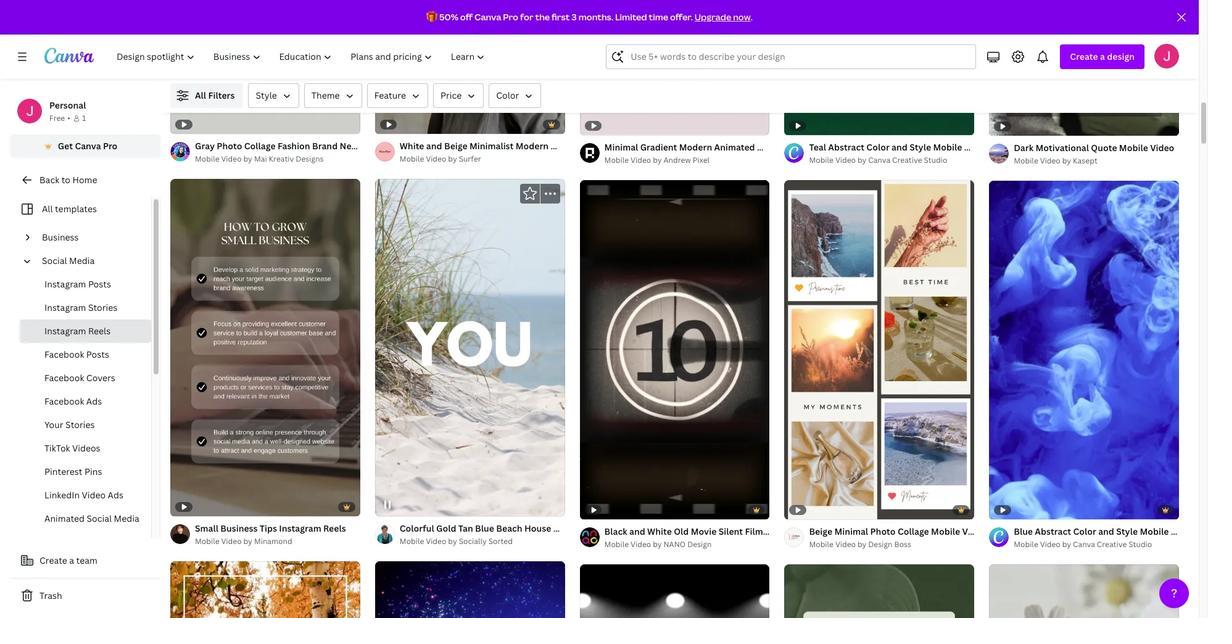 Task type: locate. For each thing, give the bounding box(es) containing it.
0 horizontal spatial white
[[400, 140, 424, 152]]

facebook up the your stories
[[44, 396, 84, 407]]

1 horizontal spatial social
[[87, 513, 112, 525]]

create
[[1070, 51, 1098, 62], [40, 555, 67, 567]]

fashion right man
[[571, 140, 604, 152]]

stories down facebook ads link
[[65, 419, 95, 431]]

1 horizontal spatial business
[[221, 523, 258, 535]]

to
[[61, 174, 70, 186]]

0 vertical spatial photo
[[217, 140, 242, 152]]

a inside button
[[69, 555, 74, 567]]

2 horizontal spatial style
[[1117, 526, 1138, 538]]

white inside black and white old movie silent film subtitles mobile video mobile video by nano design
[[648, 526, 672, 538]]

gray photo collage fashion brand new collection mobile video link
[[195, 139, 461, 153]]

create left team
[[40, 555, 67, 567]]

0 vertical spatial facebook
[[44, 349, 84, 360]]

trash link
[[10, 584, 160, 609]]

1 vertical spatial beige
[[809, 526, 833, 538]]

1 vertical spatial photo
[[871, 526, 896, 538]]

your stories link
[[20, 414, 151, 437]]

0 vertical spatial create
[[1070, 51, 1098, 62]]

off
[[460, 11, 473, 23]]

0 horizontal spatial fashion
[[278, 140, 310, 152]]

creative down teal abstract color and style mobile video background link
[[893, 155, 922, 166]]

tan
[[458, 523, 473, 535]]

0 horizontal spatial photo
[[217, 140, 242, 152]]

abstract inside teal abstract color and style mobile video background mobile video by canva creative studio
[[829, 142, 865, 153]]

stories down "instagram posts" link
[[88, 302, 117, 314]]

by inside beige minimal photo collage mobile video mobile video by design boss
[[858, 539, 867, 550]]

canva right get
[[75, 140, 101, 152]]

0 horizontal spatial creative
[[893, 155, 922, 166]]

instagram stories link
[[20, 296, 151, 320]]

subtitles
[[765, 526, 803, 538]]

0 horizontal spatial collage
[[244, 140, 276, 152]]

0 vertical spatial collage
[[244, 140, 276, 152]]

0 horizontal spatial business
[[42, 231, 79, 243]]

reel
[[650, 140, 668, 152], [846, 142, 864, 153]]

black and white old movie silent film subtitles mobile video link
[[605, 525, 860, 539]]

reel inside minimal gradient modern animated marketing instagram reel mobile video by andrew pixel
[[846, 142, 864, 153]]

posts down social media 'link'
[[88, 278, 111, 290]]

ads up animated social media at the left bottom of the page
[[108, 489, 123, 501]]

facebook for facebook covers
[[44, 372, 84, 384]]

1 vertical spatial mobile video by canva creative studio link
[[1014, 539, 1180, 551]]

collage
[[244, 140, 276, 152], [898, 526, 929, 538]]

color
[[496, 89, 519, 101], [867, 142, 890, 153], [1074, 526, 1097, 538]]

design down beige minimal photo collage mobile video link
[[869, 539, 893, 550]]

0 horizontal spatial media
[[69, 255, 95, 267]]

covers
[[86, 372, 115, 384]]

1 vertical spatial ads
[[108, 489, 123, 501]]

1 horizontal spatial photo
[[871, 526, 896, 538]]

0 vertical spatial style
[[256, 89, 277, 101]]

reel up andrew
[[650, 140, 668, 152]]

creative down blue abstract color and style mobile video bac link
[[1097, 540, 1127, 550]]

by
[[244, 154, 252, 164], [448, 154, 457, 164], [653, 155, 662, 166], [858, 155, 867, 166], [1063, 155, 1072, 166], [244, 536, 252, 547], [448, 536, 457, 547], [653, 539, 662, 550], [858, 539, 867, 550], [1063, 540, 1072, 550]]

studio inside blue abstract color and style mobile video bac mobile video by canva creative studio
[[1129, 540, 1153, 550]]

0 vertical spatial posts
[[88, 278, 111, 290]]

get
[[58, 140, 73, 152]]

0 horizontal spatial create
[[40, 555, 67, 567]]

fashion up the kreativ
[[278, 140, 310, 152]]

create a design
[[1070, 51, 1135, 62]]

offer.
[[670, 11, 693, 23]]

beach
[[496, 523, 523, 535]]

1 vertical spatial collage
[[898, 526, 929, 538]]

studio inside teal abstract color and style mobile video background mobile video by canva creative studio
[[924, 155, 948, 166]]

0 horizontal spatial modern
[[516, 140, 549, 152]]

color inside 'button'
[[496, 89, 519, 101]]

style button
[[248, 83, 299, 108]]

1 horizontal spatial animated
[[714, 142, 755, 153]]

pro left 'for'
[[503, 11, 519, 23]]

0 vertical spatial mobile video by canva creative studio link
[[809, 155, 975, 167]]

2 facebook from the top
[[44, 372, 84, 384]]

minimal up mobile video by design boss 'link'
[[835, 526, 869, 538]]

1 vertical spatial media
[[114, 513, 139, 525]]

1
[[82, 113, 86, 123]]

beige minimal photo collage mobile video mobile video by design boss
[[809, 526, 987, 550]]

1 horizontal spatial reel
[[846, 142, 864, 153]]

instagram inside white and beige minimalist modern man fashion instagram reel mobile video by surfer
[[606, 140, 648, 152]]

1 vertical spatial pro
[[103, 140, 117, 152]]

style inside blue abstract color and style mobile video bac mobile video by canva creative studio
[[1117, 526, 1138, 538]]

0 horizontal spatial mobile video by canva creative studio link
[[809, 155, 975, 167]]

1 horizontal spatial style
[[910, 142, 931, 153]]

for
[[520, 11, 534, 23]]

mobile video by kasept link
[[1014, 155, 1175, 167]]

silent
[[719, 526, 743, 538]]

create left design
[[1070, 51, 1098, 62]]

0 vertical spatial social
[[42, 255, 67, 267]]

design inside beige minimal photo collage mobile video mobile video by design boss
[[869, 539, 893, 550]]

gradient
[[640, 142, 677, 153]]

and inside teal abstract color and style mobile video background mobile video by canva creative studio
[[892, 142, 908, 153]]

beige inside beige minimal photo collage mobile video mobile video by design boss
[[809, 526, 833, 538]]

mobile video by andrew pixel link
[[605, 155, 770, 167]]

studio for background
[[924, 155, 948, 166]]

feature
[[374, 89, 406, 101]]

1 vertical spatial white
[[648, 526, 672, 538]]

beige right subtitles
[[809, 526, 833, 538]]

media down the 'linkedin video ads' link
[[114, 513, 139, 525]]

a inside dropdown button
[[1101, 51, 1105, 62]]

color inside blue abstract color and style mobile video bac mobile video by canva creative studio
[[1074, 526, 1097, 538]]

creative for teal
[[893, 155, 922, 166]]

modern
[[516, 140, 549, 152], [679, 142, 712, 153]]

0 vertical spatial pro
[[503, 11, 519, 23]]

0 horizontal spatial minimal
[[605, 142, 638, 153]]

kreativ
[[269, 154, 294, 164]]

small business tips instagram reels link
[[195, 522, 346, 536]]

1 horizontal spatial blue
[[1014, 526, 1033, 538]]

1 horizontal spatial design
[[869, 539, 893, 550]]

get canva pro
[[58, 140, 117, 152]]

0 horizontal spatial pro
[[103, 140, 117, 152]]

0 vertical spatial ads
[[86, 396, 102, 407]]

0 horizontal spatial reel
[[650, 140, 668, 152]]

reel right teal
[[846, 142, 864, 153]]

1 vertical spatial create
[[40, 555, 67, 567]]

0 vertical spatial business
[[42, 231, 79, 243]]

white down feature button
[[400, 140, 424, 152]]

1 vertical spatial color
[[867, 142, 890, 153]]

modern up pixel
[[679, 142, 712, 153]]

0 vertical spatial media
[[69, 255, 95, 267]]

back to home link
[[10, 168, 160, 193]]

0 vertical spatial all
[[195, 89, 206, 101]]

3 facebook from the top
[[44, 396, 84, 407]]

style inside button
[[256, 89, 277, 101]]

photo inside beige minimal photo collage mobile video mobile video by design boss
[[871, 526, 896, 538]]

1 horizontal spatial beige
[[809, 526, 833, 538]]

bac
[[1198, 526, 1209, 538]]

team
[[76, 555, 97, 567]]

beige up surfer
[[444, 140, 468, 152]]

tiktok videos
[[44, 443, 100, 454]]

facebook
[[44, 349, 84, 360], [44, 372, 84, 384], [44, 396, 84, 407]]

0 horizontal spatial animated
[[44, 513, 85, 525]]

stories for your stories
[[65, 419, 95, 431]]

0 vertical spatial abstract
[[829, 142, 865, 153]]

instagram inside small business tips instagram reels mobile video by minamond
[[279, 523, 321, 535]]

pro inside button
[[103, 140, 117, 152]]

1 vertical spatial minimal
[[835, 526, 869, 538]]

abstract inside blue abstract color and style mobile video bac mobile video by canva creative studio
[[1035, 526, 1072, 538]]

business inside small business tips instagram reels mobile video by minamond
[[221, 523, 258, 535]]

templates
[[55, 203, 97, 215]]

None search field
[[606, 44, 977, 69]]

estate
[[574, 523, 600, 535]]

by inside dark motivational quote mobile video mobile video by kasept
[[1063, 155, 1072, 166]]

studio
[[924, 155, 948, 166], [1129, 540, 1153, 550]]

social inside 'link'
[[42, 255, 67, 267]]

0 vertical spatial white
[[400, 140, 424, 152]]

social media
[[42, 255, 95, 267]]

studio down teal abstract color and style mobile video background link
[[924, 155, 948, 166]]

mobile video by mai kreativ designs link
[[195, 153, 360, 165]]

color inside teal abstract color and style mobile video background mobile video by canva creative studio
[[867, 142, 890, 153]]

1 horizontal spatial fashion
[[571, 140, 604, 152]]

ads down covers
[[86, 396, 102, 407]]

create inside button
[[40, 555, 67, 567]]

blue inside blue abstract color and style mobile video bac mobile video by canva creative studio
[[1014, 526, 1033, 538]]

1 vertical spatial style
[[910, 142, 931, 153]]

1 vertical spatial creative
[[1097, 540, 1127, 550]]

1 horizontal spatial minimal
[[835, 526, 869, 538]]

design
[[1107, 51, 1135, 62]]

fashion inside white and beige minimalist modern man fashion instagram reel mobile video by surfer
[[571, 140, 604, 152]]

1 vertical spatial business
[[221, 523, 258, 535]]

create for create a design
[[1070, 51, 1098, 62]]

business left tips
[[221, 523, 258, 535]]

style for teal
[[910, 142, 931, 153]]

facebook covers
[[44, 372, 115, 384]]

real
[[553, 523, 572, 535]]

colorful gold tan blue beach house real estate mobile video mobile video by socially sorted
[[400, 523, 658, 547]]

minimalist
[[470, 140, 514, 152]]

gold
[[436, 523, 456, 535]]

by inside teal abstract color and style mobile video background mobile video by canva creative studio
[[858, 155, 867, 166]]

modern inside white and beige minimalist modern man fashion instagram reel mobile video by surfer
[[516, 140, 549, 152]]

pro up back to home link
[[103, 140, 117, 152]]

0 vertical spatial studio
[[924, 155, 948, 166]]

trash
[[40, 590, 62, 602]]

1 horizontal spatial reels
[[323, 523, 346, 535]]

pinterest pins
[[44, 466, 102, 478]]

dark motivational quote mobile video link
[[1014, 141, 1175, 155]]

create for create a team
[[40, 555, 67, 567]]

instagram
[[606, 140, 648, 152], [802, 142, 844, 153], [44, 278, 86, 290], [44, 302, 86, 314], [44, 325, 86, 337], [279, 523, 321, 535]]

all left templates
[[42, 203, 53, 215]]

0 horizontal spatial beige
[[444, 140, 468, 152]]

1 horizontal spatial create
[[1070, 51, 1098, 62]]

studio for bac
[[1129, 540, 1153, 550]]

posts
[[88, 278, 111, 290], [86, 349, 109, 360]]

white up nano
[[648, 526, 672, 538]]

a
[[1101, 51, 1105, 62], [69, 555, 74, 567]]

video inside minimal gradient modern animated marketing instagram reel mobile video by andrew pixel
[[631, 155, 651, 166]]

1 horizontal spatial color
[[867, 142, 890, 153]]

price button
[[433, 83, 484, 108]]

studio down blue abstract color and style mobile video bac link
[[1129, 540, 1153, 550]]

white
[[400, 140, 424, 152], [648, 526, 672, 538]]

2 horizontal spatial color
[[1074, 526, 1097, 538]]

2 vertical spatial style
[[1117, 526, 1138, 538]]

0 horizontal spatial design
[[688, 539, 712, 550]]

social down the 'linkedin video ads' link
[[87, 513, 112, 525]]

0 vertical spatial creative
[[893, 155, 922, 166]]

0 horizontal spatial abstract
[[829, 142, 865, 153]]

1 design from the left
[[688, 539, 712, 550]]

0 vertical spatial a
[[1101, 51, 1105, 62]]

collage up mai
[[244, 140, 276, 152]]

photo up mobile video by design boss 'link'
[[871, 526, 896, 538]]

quote
[[1091, 142, 1118, 153]]

1 vertical spatial facebook
[[44, 372, 84, 384]]

1 horizontal spatial abstract
[[1035, 526, 1072, 538]]

collage up boss
[[898, 526, 929, 538]]

1 horizontal spatial collage
[[898, 526, 929, 538]]

by inside small business tips instagram reels mobile video by minamond
[[244, 536, 252, 547]]

1 vertical spatial reels
[[323, 523, 346, 535]]

0 horizontal spatial social
[[42, 255, 67, 267]]

posts up covers
[[86, 349, 109, 360]]

1 horizontal spatial studio
[[1129, 540, 1153, 550]]

1 horizontal spatial white
[[648, 526, 672, 538]]

all
[[195, 89, 206, 101], [42, 203, 53, 215]]

mobile
[[406, 140, 435, 152], [933, 142, 962, 153], [1120, 142, 1149, 153], [195, 154, 219, 164], [400, 154, 424, 164], [605, 155, 629, 166], [809, 155, 834, 166], [1014, 155, 1039, 166], [602, 523, 631, 535], [805, 526, 834, 538], [931, 526, 960, 538], [1140, 526, 1169, 538], [195, 536, 219, 547], [400, 536, 424, 547], [605, 539, 629, 550], [809, 539, 834, 550], [1014, 540, 1039, 550]]

collage inside beige minimal photo collage mobile video mobile video by design boss
[[898, 526, 929, 538]]

facebook covers link
[[20, 367, 151, 390]]

color for teal abstract color and style mobile video background
[[867, 142, 890, 153]]

0 horizontal spatial ads
[[86, 396, 102, 407]]

media up the instagram posts
[[69, 255, 95, 267]]

animated down linkedin
[[44, 513, 85, 525]]

by inside black and white old movie silent film subtitles mobile video mobile video by nano design
[[653, 539, 662, 550]]

1 facebook from the top
[[44, 349, 84, 360]]

creative inside teal abstract color and style mobile video background mobile video by canva creative studio
[[893, 155, 922, 166]]

0 vertical spatial stories
[[88, 302, 117, 314]]

filters
[[208, 89, 235, 101]]

0 horizontal spatial color
[[496, 89, 519, 101]]

all for all filters
[[195, 89, 206, 101]]

0 horizontal spatial blue
[[475, 523, 494, 535]]

facebook for facebook posts
[[44, 349, 84, 360]]

a left team
[[69, 555, 74, 567]]

2 vertical spatial color
[[1074, 526, 1097, 538]]

0 horizontal spatial studio
[[924, 155, 948, 166]]

abstract
[[829, 142, 865, 153], [1035, 526, 1072, 538]]

2 fashion from the left
[[571, 140, 604, 152]]

facebook down instagram reels
[[44, 349, 84, 360]]

1 vertical spatial animated
[[44, 513, 85, 525]]

1 vertical spatial a
[[69, 555, 74, 567]]

canva down teal abstract color and style mobile video background link
[[869, 155, 891, 166]]

0 vertical spatial reels
[[88, 325, 111, 337]]

1 vertical spatial stories
[[65, 419, 95, 431]]

beige
[[444, 140, 468, 152], [809, 526, 833, 538]]

0 horizontal spatial a
[[69, 555, 74, 567]]

all filters
[[195, 89, 235, 101]]

instagram posts link
[[20, 273, 151, 296]]

a left design
[[1101, 51, 1105, 62]]

1 horizontal spatial a
[[1101, 51, 1105, 62]]

1 horizontal spatial modern
[[679, 142, 712, 153]]

1 horizontal spatial all
[[195, 89, 206, 101]]

canva right the off
[[475, 11, 502, 23]]

design down movie
[[688, 539, 712, 550]]

create inside dropdown button
[[1070, 51, 1098, 62]]

business up social media
[[42, 231, 79, 243]]

motivational
[[1036, 142, 1089, 153]]

white and beige minimalist modern man fashion instagram reel link
[[400, 139, 668, 153]]

0 horizontal spatial all
[[42, 203, 53, 215]]

canva down blue abstract color and style mobile video bac link
[[1073, 540, 1096, 550]]

animated left marketing
[[714, 142, 755, 153]]

minimal inside beige minimal photo collage mobile video mobile video by design boss
[[835, 526, 869, 538]]

0 vertical spatial color
[[496, 89, 519, 101]]

social up the instagram posts
[[42, 255, 67, 267]]

0 vertical spatial beige
[[444, 140, 468, 152]]

facebook posts
[[44, 349, 109, 360]]

modern left man
[[516, 140, 549, 152]]

1 fashion from the left
[[278, 140, 310, 152]]

all left filters
[[195, 89, 206, 101]]

design inside black and white old movie silent film subtitles mobile video mobile video by nano design
[[688, 539, 712, 550]]

1 horizontal spatial mobile video by canva creative studio link
[[1014, 539, 1180, 551]]

by inside gray photo collage fashion brand new collection mobile video mobile video by mai kreativ designs
[[244, 154, 252, 164]]

1 vertical spatial abstract
[[1035, 526, 1072, 538]]

old
[[674, 526, 689, 538]]

and inside blue abstract color and style mobile video bac mobile video by canva creative studio
[[1099, 526, 1115, 538]]

2 design from the left
[[869, 539, 893, 550]]

0 vertical spatial minimal
[[605, 142, 638, 153]]

animated inside minimal gradient modern animated marketing instagram reel mobile video by andrew pixel
[[714, 142, 755, 153]]

teal
[[809, 142, 826, 153]]

1 vertical spatial posts
[[86, 349, 109, 360]]

creative inside blue abstract color and style mobile video bac mobile video by canva creative studio
[[1097, 540, 1127, 550]]

style inside teal abstract color and style mobile video background mobile video by canva creative studio
[[910, 142, 931, 153]]

facebook up facebook ads
[[44, 372, 84, 384]]

designs
[[296, 154, 324, 164]]

photo right the gray
[[217, 140, 242, 152]]

1 vertical spatial studio
[[1129, 540, 1153, 550]]

back to home
[[40, 174, 97, 186]]

minimal left the gradient
[[605, 142, 638, 153]]

pro
[[503, 11, 519, 23], [103, 140, 117, 152]]

posts for facebook posts
[[86, 349, 109, 360]]

posts for instagram posts
[[88, 278, 111, 290]]

0 vertical spatial animated
[[714, 142, 755, 153]]

0 horizontal spatial style
[[256, 89, 277, 101]]

2 vertical spatial facebook
[[44, 396, 84, 407]]

all inside button
[[195, 89, 206, 101]]

white inside white and beige minimalist modern man fashion instagram reel mobile video by surfer
[[400, 140, 424, 152]]



Task type: vqa. For each thing, say whether or not it's contained in the screenshot.


Task type: describe. For each thing, give the bounding box(es) containing it.
social media link
[[37, 249, 144, 273]]

beige inside white and beige minimalist modern man fashion instagram reel mobile video by surfer
[[444, 140, 468, 152]]

price
[[441, 89, 462, 101]]

marketing
[[757, 142, 800, 153]]

color button
[[489, 83, 542, 108]]

top level navigation element
[[109, 44, 496, 69]]

colorful
[[400, 523, 434, 535]]

dark motivational quote mobile video mobile video by kasept
[[1014, 142, 1175, 166]]

by inside white and beige minimalist modern man fashion instagram reel mobile video by surfer
[[448, 154, 457, 164]]

blue inside colorful gold tan blue beach house real estate mobile video mobile video by socially sorted
[[475, 523, 494, 535]]

all templates
[[42, 203, 97, 215]]

blue abstract color and style mobile video bac mobile video by canva creative studio
[[1014, 526, 1209, 550]]

a for team
[[69, 555, 74, 567]]

mobile inside small business tips instagram reels mobile video by minamond
[[195, 536, 219, 547]]

free
[[49, 113, 65, 123]]

pins
[[85, 466, 102, 478]]

1 horizontal spatial pro
[[503, 11, 519, 23]]

man
[[551, 140, 569, 152]]

reels inside small business tips instagram reels mobile video by minamond
[[323, 523, 346, 535]]

theme
[[312, 89, 340, 101]]

by inside minimal gradient modern animated marketing instagram reel mobile video by andrew pixel
[[653, 155, 662, 166]]

color for blue abstract color and style mobile video bac
[[1074, 526, 1097, 538]]

small business tips instagram reels mobile video by minamond
[[195, 523, 346, 547]]

gray
[[195, 140, 215, 152]]

by inside colorful gold tan blue beach house real estate mobile video mobile video by socially sorted
[[448, 536, 457, 547]]

modern inside minimal gradient modern animated marketing instagram reel mobile video by andrew pixel
[[679, 142, 712, 153]]

•
[[67, 113, 70, 123]]

mobile video by canva creative studio link for blue
[[1014, 539, 1180, 551]]

white and beige minimalist modern man fashion instagram reel mobile video by surfer
[[400, 140, 668, 164]]

movie
[[691, 526, 717, 538]]

colorful gold tan blue beach house real estate mobile video link
[[400, 522, 658, 536]]

canva inside teal abstract color and style mobile video background mobile video by canva creative studio
[[869, 155, 891, 166]]

now
[[733, 11, 751, 23]]

get canva pro button
[[10, 135, 160, 158]]

stories for instagram stories
[[88, 302, 117, 314]]

minimal gradient modern animated marketing instagram reel link
[[605, 141, 864, 155]]

abstract for teal
[[829, 142, 865, 153]]

facebook for facebook ads
[[44, 396, 84, 407]]

background
[[991, 142, 1041, 153]]

tips
[[260, 523, 277, 535]]

style for blue
[[1117, 526, 1138, 538]]

sorted
[[489, 536, 513, 547]]

abstract for blue
[[1035, 526, 1072, 538]]

fashion inside gray photo collage fashion brand new collection mobile video mobile video by mai kreativ designs
[[278, 140, 310, 152]]

by inside blue abstract color and style mobile video bac mobile video by canva creative studio
[[1063, 540, 1072, 550]]

your stories
[[44, 419, 95, 431]]

media inside 'link'
[[69, 255, 95, 267]]

minamond
[[254, 536, 292, 547]]

canva inside blue abstract color and style mobile video bac mobile video by canva creative studio
[[1073, 540, 1096, 550]]

mobile video by minamond link
[[195, 536, 346, 548]]

minimal gradient modern animated marketing instagram reel mobile video by andrew pixel
[[605, 142, 864, 166]]

tiktok videos link
[[20, 437, 151, 460]]

new
[[340, 140, 358, 152]]

and inside black and white old movie silent film subtitles mobile video mobile video by nano design
[[630, 526, 645, 538]]

instagram reels
[[44, 325, 111, 337]]

linkedin video ads link
[[20, 484, 151, 507]]

mobile video by design boss link
[[809, 539, 975, 551]]

canva inside button
[[75, 140, 101, 152]]

instagram posts
[[44, 278, 111, 290]]

mobile inside minimal gradient modern animated marketing instagram reel mobile video by andrew pixel
[[605, 155, 629, 166]]

Search search field
[[631, 45, 969, 69]]

🎁
[[427, 11, 438, 23]]

mobile video by canva creative studio link for teal
[[809, 155, 975, 167]]

collection
[[360, 140, 404, 152]]

black
[[605, 526, 628, 538]]

create a team button
[[10, 549, 160, 573]]

mobile video by surfer link
[[400, 153, 565, 165]]

blue abstract color and style mobile video bac link
[[1014, 525, 1209, 539]]

feature button
[[367, 83, 428, 108]]

beige minimal photo collage mobile video link
[[809, 525, 987, 539]]

linkedin
[[44, 489, 80, 501]]

mobile video by socially sorted link
[[400, 536, 565, 548]]

linkedin video ads
[[44, 489, 123, 501]]

nano
[[664, 539, 686, 550]]

personal
[[49, 99, 86, 111]]

instagram inside minimal gradient modern animated marketing instagram reel mobile video by andrew pixel
[[802, 142, 844, 153]]

facebook ads
[[44, 396, 102, 407]]

gray photo collage fashion brand new collection mobile video mobile video by mai kreativ designs
[[195, 140, 461, 164]]

film
[[745, 526, 763, 538]]

🎁 50% off canva pro for the first 3 months. limited time offer. upgrade now .
[[427, 11, 753, 23]]

boss
[[895, 539, 912, 550]]

teal abstract color and style mobile video background mobile video by canva creative studio
[[809, 142, 1041, 166]]

mobile inside white and beige minimalist modern man fashion instagram reel mobile video by surfer
[[400, 154, 424, 164]]

photo inside gray photo collage fashion brand new collection mobile video mobile video by mai kreativ designs
[[217, 140, 242, 152]]

creative for blue
[[1097, 540, 1127, 550]]

small
[[195, 523, 219, 535]]

andrew
[[664, 155, 691, 166]]

0 horizontal spatial reels
[[88, 325, 111, 337]]

animated social media link
[[20, 507, 151, 531]]

facebook posts link
[[20, 343, 151, 367]]

video inside small business tips instagram reels mobile video by minamond
[[221, 536, 242, 547]]

1 horizontal spatial ads
[[108, 489, 123, 501]]

animated social media
[[44, 513, 139, 525]]

3
[[572, 11, 577, 23]]

tiktok
[[44, 443, 70, 454]]

first
[[552, 11, 570, 23]]

and inside white and beige minimalist modern man fashion instagram reel mobile video by surfer
[[426, 140, 442, 152]]

reel inside white and beige minimalist modern man fashion instagram reel mobile video by surfer
[[650, 140, 668, 152]]

collage inside gray photo collage fashion brand new collection mobile video mobile video by mai kreativ designs
[[244, 140, 276, 152]]

create a design button
[[1061, 44, 1145, 69]]

time
[[649, 11, 669, 23]]

the
[[535, 11, 550, 23]]

minimal inside minimal gradient modern animated marketing instagram reel mobile video by andrew pixel
[[605, 142, 638, 153]]

james peterson image
[[1155, 44, 1180, 69]]

teal abstract color and style mobile video background link
[[809, 141, 1041, 155]]

socially
[[459, 536, 487, 547]]

instagram stories
[[44, 302, 117, 314]]

kasept
[[1073, 155, 1098, 166]]

pinterest pins link
[[20, 460, 151, 484]]

a for design
[[1101, 51, 1105, 62]]

all templates link
[[17, 198, 144, 221]]

1 vertical spatial social
[[87, 513, 112, 525]]

video inside white and beige minimalist modern man fashion instagram reel mobile video by surfer
[[426, 154, 446, 164]]

house
[[525, 523, 551, 535]]

all for all templates
[[42, 203, 53, 215]]

your
[[44, 419, 63, 431]]

create a team
[[40, 555, 97, 567]]



